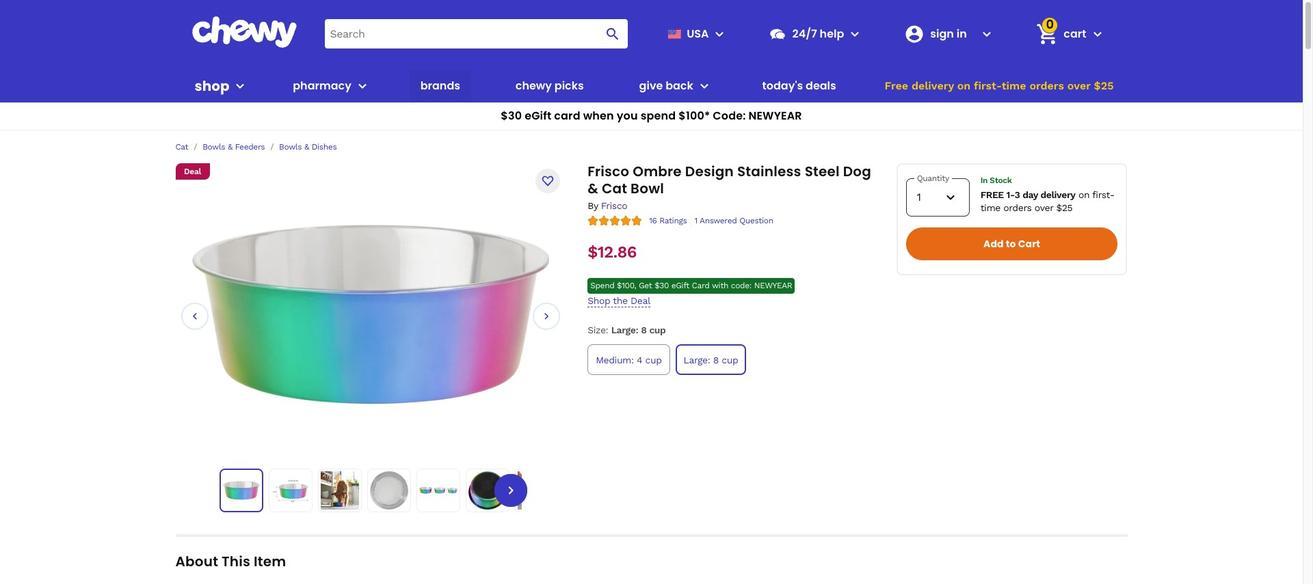 Task type: describe. For each thing, give the bounding box(es) containing it.
frisco link
[[601, 200, 627, 211]]

add to cart button
[[906, 228, 1118, 261]]

feeders
[[235, 142, 265, 152]]

by
[[588, 200, 598, 211]]

Product search field
[[325, 19, 628, 49]]

dog
[[843, 162, 872, 181]]

egift inside spend $100, get $30 egift card with code: newyear shop the deal
[[672, 281, 689, 291]]

answered
[[700, 216, 737, 226]]

large: inside button
[[684, 355, 710, 366]]

get
[[639, 281, 652, 291]]

3
[[1015, 190, 1020, 201]]

on first- time orders over $25
[[981, 190, 1115, 213]]

you
[[617, 108, 638, 124]]

0 horizontal spatial cat
[[175, 142, 188, 152]]

shop
[[195, 76, 229, 95]]

menu image for 'usa' dropdown button
[[712, 26, 728, 42]]

add to cart
[[984, 237, 1041, 251]]

free delivery on first-time orders over $25 button
[[881, 70, 1118, 103]]

shop the deal button
[[588, 295, 650, 308]]

1 horizontal spatial delivery
[[1041, 190, 1076, 201]]

16 ratings button
[[649, 215, 687, 226]]

the
[[613, 296, 628, 307]]

bowl
[[631, 179, 664, 198]]

size : large: 8 cup
[[588, 325, 666, 336]]

dishes
[[312, 142, 337, 152]]

item
[[254, 553, 286, 572]]

picks
[[555, 78, 584, 94]]

$25 inside on first- time orders over $25
[[1057, 202, 1073, 213]]

newyear for $30 egift card when you spend $100* code: newyear
[[749, 108, 802, 124]]

0
[[1046, 16, 1054, 33]]

24/7 help
[[792, 26, 844, 41]]

time inside on first- time orders over $25
[[981, 202, 1001, 213]]

chewy home image
[[191, 16, 297, 48]]

card
[[554, 108, 581, 124]]

egift inside site banner
[[525, 108, 552, 124]]

24/7 help link
[[764, 17, 844, 50]]

free delivery on first-time orders over $25
[[885, 79, 1114, 92]]

medium: 4 cup button
[[588, 345, 670, 376]]

today's deals link
[[757, 70, 842, 103]]

bowls & feeders
[[203, 142, 265, 152]]

cart
[[1018, 237, 1041, 251]]

chewy support image
[[769, 25, 787, 43]]

cart menu image
[[1089, 26, 1106, 42]]

chewy
[[516, 78, 552, 94]]

frisco ombre rainbow design stainless steel dog & cat bowl, 8 cups slide 3 of 8 image
[[320, 472, 359, 510]]

spend $100, get $30 egift card with code: newyear shop the deal
[[588, 281, 792, 307]]

$12.86 text field
[[588, 243, 637, 262]]

free 1-3 day delivery
[[981, 190, 1076, 201]]

:
[[606, 325, 608, 336]]

menu image for shop dropdown button
[[232, 78, 249, 94]]

Search text field
[[325, 19, 628, 49]]

$30 inside spend $100, get $30 egift card with code: newyear shop the deal
[[655, 281, 669, 291]]

help menu image
[[847, 26, 864, 42]]

deal inside spend $100, get $30 egift card with code: newyear shop the deal
[[631, 296, 650, 307]]

bowls for bowls & feeders
[[203, 142, 225, 152]]

cart
[[1064, 26, 1087, 41]]

bowls & feeders link
[[203, 142, 265, 152]]

free
[[981, 190, 1004, 201]]

16 ratings
[[649, 216, 687, 226]]

orders inside button
[[1030, 79, 1064, 92]]

sign
[[931, 26, 954, 41]]

pharmacy
[[293, 78, 352, 94]]

when
[[583, 108, 614, 124]]

large: 8 cup
[[684, 355, 738, 366]]

add
[[984, 237, 1004, 251]]

frisco ombre rainbow design stainless steel dog & cat bowl, 8 cups slide 2 of 8 image
[[271, 472, 310, 510]]

1 vertical spatial frisco ombre rainbow design stainless steel dog & cat bowl, 8 cups slide 1 of 8 image
[[223, 473, 260, 510]]

usa button
[[662, 17, 728, 50]]

card
[[692, 281, 710, 291]]

over inside button
[[1068, 79, 1091, 92]]

code:
[[713, 108, 746, 124]]

& for dishes
[[304, 142, 309, 152]]

16
[[649, 216, 657, 226]]

on inside button
[[958, 79, 971, 92]]

& for feeders
[[228, 142, 233, 152]]

site banner
[[0, 0, 1303, 131]]

sign in link
[[899, 17, 976, 50]]

frisco ombre design stainless steel dog & cat bowl
[[588, 162, 872, 198]]

1-
[[1007, 190, 1015, 201]]

help
[[820, 26, 844, 41]]

first- inside on first- time orders over $25
[[1093, 190, 1115, 201]]

give
[[639, 78, 663, 94]]

with
[[712, 281, 729, 291]]

frisco inside frisco ombre design stainless steel dog & cat bowl
[[588, 162, 630, 181]]

on inside on first- time orders over $25
[[1079, 190, 1090, 201]]

steel
[[805, 162, 840, 181]]

over inside on first- time orders over $25
[[1035, 202, 1054, 213]]

delivery inside button
[[912, 79, 954, 92]]

brands link
[[415, 70, 466, 103]]

by frisco
[[588, 200, 627, 211]]

bowls & dishes
[[279, 142, 337, 152]]

0 vertical spatial deal
[[184, 167, 201, 176]]



Task type: vqa. For each thing, say whether or not it's contained in the screenshot.
NEWYEAR within 'Site' banner
yes



Task type: locate. For each thing, give the bounding box(es) containing it.
1 horizontal spatial time
[[1002, 79, 1026, 92]]

egift left 'card'
[[525, 108, 552, 124]]

0 horizontal spatial time
[[981, 202, 1001, 213]]

0 vertical spatial menu image
[[712, 26, 728, 42]]

frisco right by in the left top of the page
[[601, 200, 627, 211]]

0 horizontal spatial 8
[[641, 325, 647, 336]]

chewy picks
[[516, 78, 584, 94]]

back
[[666, 78, 694, 94]]

group
[[585, 342, 877, 378]]

sign in
[[931, 26, 967, 41]]

large: right 4
[[684, 355, 710, 366]]

0 horizontal spatial delivery
[[912, 79, 954, 92]]

8 inside button
[[713, 355, 719, 366]]

pharmacy menu image
[[354, 78, 371, 94]]

day
[[1023, 190, 1038, 201]]

spend
[[590, 281, 615, 291]]

$30 right get at the top left of the page
[[655, 281, 669, 291]]

$25
[[1094, 79, 1114, 92], [1057, 202, 1073, 213]]

newyear inside spend $100, get $30 egift card with code: newyear shop the deal
[[754, 281, 792, 291]]

1 horizontal spatial cat
[[602, 179, 627, 198]]

today's deals
[[762, 78, 836, 94]]

& up by in the left top of the page
[[588, 179, 599, 198]]

1 vertical spatial first-
[[1093, 190, 1115, 201]]

cup inside button
[[645, 355, 662, 366]]

brands
[[420, 78, 460, 94]]

1 vertical spatial newyear
[[754, 281, 792, 291]]

cup for large: 8 cup
[[722, 355, 738, 366]]

0 vertical spatial first-
[[974, 79, 1002, 92]]

time inside button
[[1002, 79, 1026, 92]]

1 bowls from the left
[[203, 142, 225, 152]]

0 vertical spatial $30
[[501, 108, 522, 124]]

1 horizontal spatial over
[[1068, 79, 1091, 92]]

free
[[885, 79, 908, 92]]

cup
[[649, 325, 666, 336], [645, 355, 662, 366], [722, 355, 738, 366]]

carousel-slider region
[[181, 180, 560, 453]]

size
[[588, 325, 606, 336]]

large: right the :
[[611, 325, 638, 336]]

orders down 3
[[1004, 202, 1032, 213]]

0 vertical spatial $25
[[1094, 79, 1114, 92]]

cup inside button
[[722, 355, 738, 366]]

newyear for spend $100, get $30 egift card with code: newyear shop the deal
[[754, 281, 792, 291]]

24/7
[[792, 26, 817, 41]]

& left dishes
[[304, 142, 309, 152]]

$100*
[[679, 108, 710, 124]]

0 horizontal spatial $30
[[501, 108, 522, 124]]

0 horizontal spatial deal
[[184, 167, 201, 176]]

about this item
[[175, 553, 286, 572]]

chewy picks link
[[510, 70, 590, 103]]

1 horizontal spatial large:
[[684, 355, 710, 366]]

0 horizontal spatial large:
[[611, 325, 638, 336]]

in
[[957, 26, 967, 41], [981, 176, 988, 186]]

bowls left dishes
[[279, 142, 302, 152]]

in inside 'sign in' link
[[957, 26, 967, 41]]

over down cart
[[1068, 79, 1091, 92]]

0 horizontal spatial on
[[958, 79, 971, 92]]

& inside frisco ombre design stainless steel dog & cat bowl
[[588, 179, 599, 198]]

menu image inside shop dropdown button
[[232, 78, 249, 94]]

0 vertical spatial frisco ombre rainbow design stainless steel dog & cat bowl, 8 cups slide 1 of 8 image
[[192, 225, 550, 405]]

1 vertical spatial $25
[[1057, 202, 1073, 213]]

1 vertical spatial delivery
[[1041, 190, 1076, 201]]

0 vertical spatial cat
[[175, 142, 188, 152]]

1 vertical spatial over
[[1035, 202, 1054, 213]]

1 vertical spatial deal
[[631, 296, 650, 307]]

1 horizontal spatial first-
[[1093, 190, 1115, 201]]

delivery right day
[[1041, 190, 1076, 201]]

delivery right free
[[912, 79, 954, 92]]

in up 'free'
[[981, 176, 988, 186]]

usa
[[687, 26, 709, 41]]

frisco ombre rainbow design stainless steel dog & cat bowl, 8 cups slide 5 of 8 image
[[419, 472, 457, 510]]

0 horizontal spatial egift
[[525, 108, 552, 124]]

bowls
[[203, 142, 225, 152], [279, 142, 302, 152]]

0 vertical spatial egift
[[525, 108, 552, 124]]

time
[[1002, 79, 1026, 92], [981, 202, 1001, 213]]

0 vertical spatial on
[[958, 79, 971, 92]]

shop button
[[195, 70, 249, 103]]

1 horizontal spatial menu image
[[712, 26, 728, 42]]

&
[[228, 142, 233, 152], [304, 142, 309, 152], [588, 179, 599, 198]]

cat left bowls & feeders
[[175, 142, 188, 152]]

items image
[[1035, 22, 1060, 46]]

account menu image
[[979, 26, 996, 42]]

this
[[222, 553, 250, 572]]

pharmacy link
[[287, 70, 352, 103]]

stainless
[[737, 162, 802, 181]]

1 answered question
[[695, 216, 774, 226]]

0 horizontal spatial $25
[[1057, 202, 1073, 213]]

1 horizontal spatial &
[[304, 142, 309, 152]]

0 vertical spatial time
[[1002, 79, 1026, 92]]

frisco ombre rainbow design stainless steel dog & cat bowl, 8 cups slide 6 of 8 image
[[468, 472, 507, 510]]

1 horizontal spatial $30
[[655, 281, 669, 291]]

$100,
[[617, 281, 636, 291]]

bowls for bowls & dishes
[[279, 142, 302, 152]]

orders down items image
[[1030, 79, 1064, 92]]

about
[[175, 553, 218, 572]]

cup for medium: 4 cup
[[645, 355, 662, 366]]

code:
[[731, 281, 752, 291]]

menu image inside 'usa' dropdown button
[[712, 26, 728, 42]]

deals
[[806, 78, 836, 94]]

0 horizontal spatial bowls
[[203, 142, 225, 152]]

stock
[[990, 176, 1012, 186]]

orders inside on first- time orders over $25
[[1004, 202, 1032, 213]]

medium:
[[596, 355, 634, 366]]

bowls right cat link
[[203, 142, 225, 152]]

1 horizontal spatial $25
[[1094, 79, 1114, 92]]

8
[[641, 325, 647, 336], [713, 355, 719, 366]]

0 vertical spatial 8
[[641, 325, 647, 336]]

on down sign in
[[958, 79, 971, 92]]

1 vertical spatial egift
[[672, 281, 689, 291]]

bowls & dishes link
[[279, 142, 337, 152]]

frisco ombre rainbow design stainless steel dog & cat bowl, 8 cups slide 1 of 8 image
[[192, 225, 550, 405], [223, 473, 260, 510]]

newyear inside site banner
[[749, 108, 802, 124]]

egift
[[525, 108, 552, 124], [672, 281, 689, 291]]

over down day
[[1035, 202, 1054, 213]]

0 vertical spatial over
[[1068, 79, 1091, 92]]

1 horizontal spatial in
[[981, 176, 988, 186]]

0 horizontal spatial in
[[957, 26, 967, 41]]

frisco ombre rainbow design stainless steel dog & cat bowl, 8 cups slide 1 of 8 image inside carousel-slider region
[[192, 225, 550, 405]]

1 vertical spatial menu image
[[232, 78, 249, 94]]

0 vertical spatial newyear
[[749, 108, 802, 124]]

first-
[[974, 79, 1002, 92], [1093, 190, 1115, 201]]

cat inside frisco ombre design stainless steel dog & cat bowl
[[602, 179, 627, 198]]

$25 inside button
[[1094, 79, 1114, 92]]

$30 inside site banner
[[501, 108, 522, 124]]

1 horizontal spatial 8
[[713, 355, 719, 366]]

1 vertical spatial $30
[[655, 281, 669, 291]]

1 horizontal spatial bowls
[[279, 142, 302, 152]]

over
[[1068, 79, 1091, 92], [1035, 202, 1054, 213]]

& left feeders at top left
[[228, 142, 233, 152]]

spend
[[641, 108, 676, 124]]

0 vertical spatial in
[[957, 26, 967, 41]]

1 vertical spatial orders
[[1004, 202, 1032, 213]]

frisco ombre rainbow design stainless steel dog & cat bowl, 8 cups slide 4 of 8 image
[[370, 472, 408, 510]]

1 horizontal spatial egift
[[672, 281, 689, 291]]

0 vertical spatial delivery
[[912, 79, 954, 92]]

1 vertical spatial time
[[981, 202, 1001, 213]]

1 vertical spatial 8
[[713, 355, 719, 366]]

0 horizontal spatial over
[[1035, 202, 1054, 213]]

question
[[740, 216, 774, 226]]

list
[[219, 469, 559, 513]]

$25 down cart menu icon
[[1094, 79, 1114, 92]]

large: 8 cup button
[[676, 345, 747, 376]]

first- inside button
[[974, 79, 1002, 92]]

give back link
[[634, 70, 694, 103]]

ratings
[[660, 216, 687, 226]]

deal down get at the top left of the page
[[631, 296, 650, 307]]

deal down cat link
[[184, 167, 201, 176]]

on right day
[[1079, 190, 1090, 201]]

1 vertical spatial large:
[[684, 355, 710, 366]]

cat link
[[175, 142, 188, 152]]

in right 'sign'
[[957, 26, 967, 41]]

0 vertical spatial orders
[[1030, 79, 1064, 92]]

1 vertical spatial frisco
[[601, 200, 627, 211]]

0 vertical spatial frisco
[[588, 162, 630, 181]]

menu image right "shop"
[[232, 78, 249, 94]]

cat up frisco link
[[602, 179, 627, 198]]

group containing medium: 4 cup
[[585, 342, 877, 378]]

0 horizontal spatial menu image
[[232, 78, 249, 94]]

in stock
[[981, 176, 1012, 186]]

frisco up by frisco
[[588, 162, 630, 181]]

cat
[[175, 142, 188, 152], [602, 179, 627, 198]]

0 horizontal spatial first-
[[974, 79, 1002, 92]]

1 answered question button
[[691, 215, 774, 226]]

frisco
[[588, 162, 630, 181], [601, 200, 627, 211]]

egift left card in the top of the page
[[672, 281, 689, 291]]

1 vertical spatial in
[[981, 176, 988, 186]]

ombre
[[633, 162, 682, 181]]

1
[[695, 216, 698, 226]]

$12.86
[[588, 243, 637, 262]]

today's
[[762, 78, 803, 94]]

1 horizontal spatial deal
[[631, 296, 650, 307]]

1 vertical spatial cat
[[602, 179, 627, 198]]

2 horizontal spatial &
[[588, 179, 599, 198]]

1 vertical spatial on
[[1079, 190, 1090, 201]]

newyear down the today's
[[749, 108, 802, 124]]

4
[[637, 355, 643, 366]]

deal
[[184, 167, 201, 176], [631, 296, 650, 307]]

design
[[685, 162, 734, 181]]

1 horizontal spatial on
[[1079, 190, 1090, 201]]

give back
[[639, 78, 694, 94]]

0 horizontal spatial &
[[228, 142, 233, 152]]

2 bowls from the left
[[279, 142, 302, 152]]

$30 down "chewy"
[[501, 108, 522, 124]]

0 vertical spatial large:
[[611, 325, 638, 336]]

submit search image
[[605, 26, 621, 42]]

shop
[[588, 296, 610, 307]]

menu image right the usa
[[712, 26, 728, 42]]

newyear right code:
[[754, 281, 792, 291]]

$25 down free 1-3 day delivery
[[1057, 202, 1073, 213]]

$30 egift card when you spend $100* code: newyear
[[501, 108, 802, 124]]

orders
[[1030, 79, 1064, 92], [1004, 202, 1032, 213]]

to
[[1006, 237, 1016, 251]]

frisco ombre rainbow design stainless steel dog & cat bowl, 8 cups slide 7 of 8 image
[[517, 472, 556, 510]]

give back menu image
[[696, 78, 713, 94]]

$30
[[501, 108, 522, 124], [655, 281, 669, 291]]

menu image
[[712, 26, 728, 42], [232, 78, 249, 94]]



